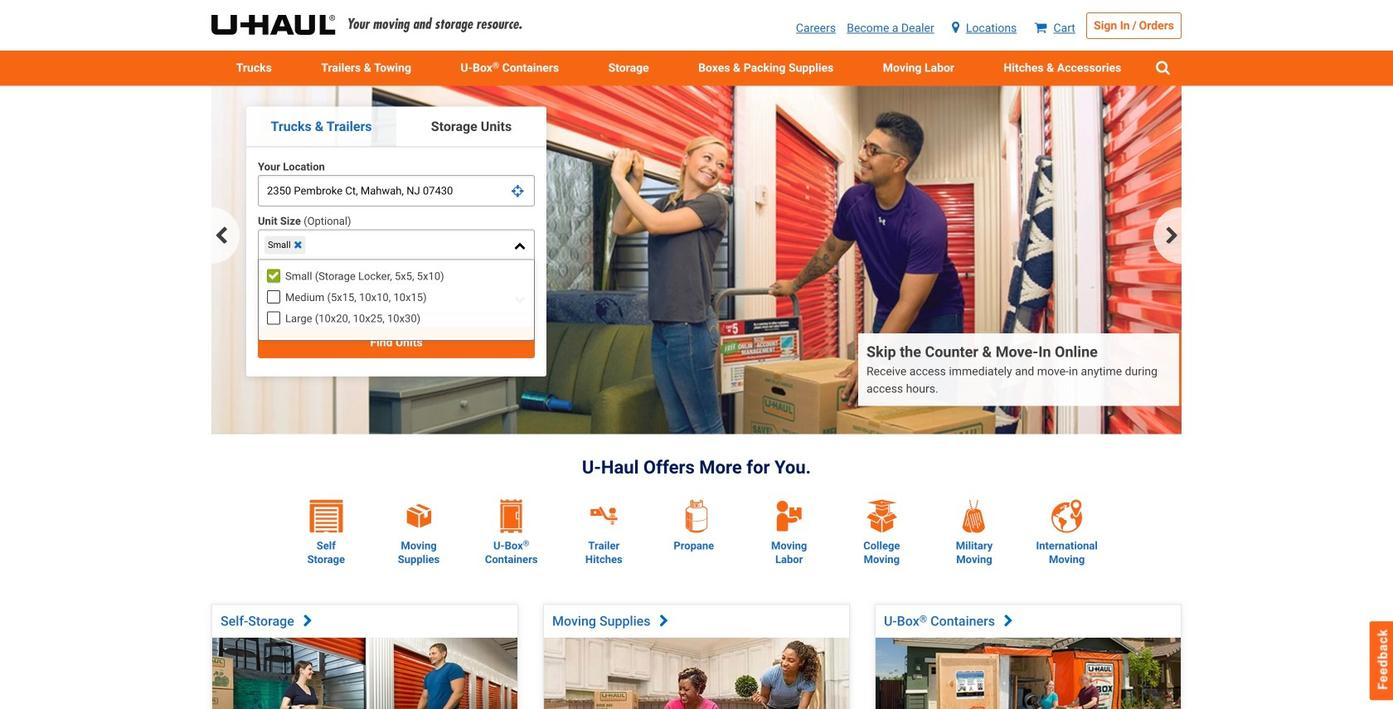 Task type: describe. For each thing, give the bounding box(es) containing it.
2 u-haul moving labor icon image from the left
[[775, 498, 803, 533]]

2 u-haul propane tank icon image from the left
[[686, 500, 708, 533]]

family loading u-haul boxes in their kitchen image
[[544, 638, 849, 709]]

1 u-haul u-box container icon image from the left
[[495, 500, 528, 533]]

2 menu item from the left
[[297, 51, 436, 86]]

couple moving items into a u-haul storage facility image
[[212, 86, 1182, 434]]

2 u-haul u-box container icon image from the left
[[501, 500, 522, 533]]

5 menu item from the left
[[859, 51, 979, 86]]

couple loading a storage unit at a u-haul facility image
[[212, 638, 518, 709]]

family loading a u-box container in their driveway image
[[876, 638, 1181, 709]]

4 menu item from the left
[[674, 51, 859, 86]]

u-haul college moving icon image
[[865, 500, 899, 533]]



Task type: vqa. For each thing, say whether or not it's contained in the screenshot.
"2"
no



Task type: locate. For each thing, give the bounding box(es) containing it.
1 u-haul propane tank icon image from the left
[[680, 500, 713, 533]]

u-haul u-box container icon image
[[495, 500, 528, 533], [501, 500, 522, 533]]

military tags icon image
[[958, 500, 991, 533]]

menu
[[212, 51, 1182, 86]]

3 menu item from the left
[[584, 51, 674, 86]]

u-haul moving supplies box icon image
[[399, 500, 439, 533], [406, 503, 433, 530]]

form
[[258, 159, 535, 358]]

6 menu item from the left
[[979, 51, 1146, 86]]

use my current location image
[[512, 185, 524, 198]]

navigation
[[212, 207, 1182, 264]]

menu item
[[212, 51, 297, 86], [297, 51, 436, 86], [584, 51, 674, 86], [674, 51, 859, 86], [859, 51, 979, 86], [979, 51, 1146, 86]]

international moves icon image
[[1051, 500, 1084, 533]]

tab list
[[246, 106, 547, 147]]

1 menu item from the left
[[212, 51, 297, 86]]

banner
[[0, 0, 1393, 86], [212, 86, 1182, 442]]

Zip or City, State or Landmark text field
[[258, 175, 535, 207]]

u-haul moving labor icon image
[[773, 498, 806, 533], [775, 498, 803, 533]]

u-haul propane tank icon image
[[680, 500, 713, 533], [686, 500, 708, 533]]

1 u-haul moving labor icon image from the left
[[773, 498, 806, 533]]

u-haul self-storage icon image
[[310, 500, 343, 533], [310, 500, 343, 533]]

u-haul trailer hitch icon image
[[584, 500, 624, 533], [609, 508, 616, 514]]



